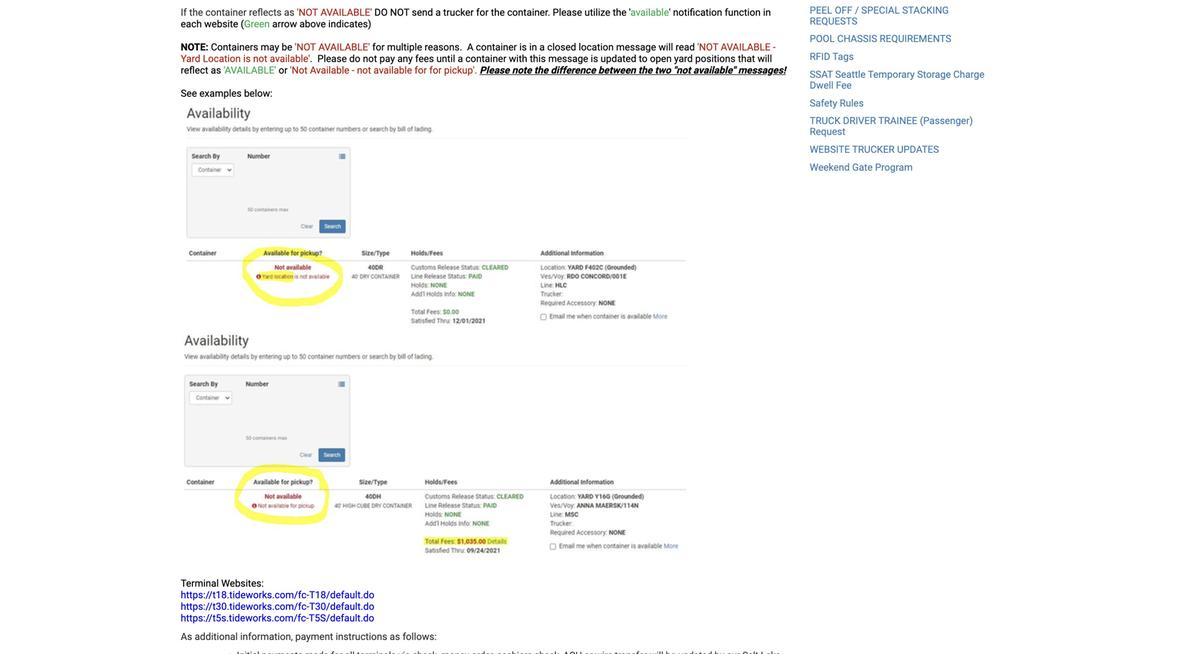Task type: locate. For each thing, give the bounding box(es) containing it.
a
[[435, 7, 441, 18], [539, 41, 545, 53], [458, 53, 463, 65]]

rfid
[[810, 51, 830, 63]]

driver
[[843, 115, 876, 127]]

1 horizontal spatial a
[[458, 53, 463, 65]]

or
[[279, 65, 288, 76]]

request
[[810, 126, 845, 138]]

1 horizontal spatial will
[[758, 53, 772, 65]]

a left closed
[[539, 41, 545, 53]]

utilize
[[585, 7, 610, 18]]

as
[[181, 632, 192, 643]]

is
[[519, 41, 527, 53], [243, 53, 251, 65], [591, 53, 598, 65]]

closed
[[547, 41, 576, 53]]

dwell
[[810, 80, 834, 91]]

location
[[203, 53, 241, 65]]

0 horizontal spatial please
[[317, 53, 347, 65]]

the up 'not available' for multiple reasons.  a container is in a closed location message will read
[[491, 7, 505, 18]]

available down multiple
[[374, 65, 412, 76]]

1 horizontal spatial in
[[763, 7, 771, 18]]

is left updated
[[591, 53, 598, 65]]

location
[[579, 41, 614, 53]]

storage
[[917, 69, 951, 80]]

in right function
[[763, 7, 771, 18]]

available
[[630, 7, 669, 18], [374, 65, 412, 76]]

https://t5s.tideworks.com/fc-t5s/default.do link
[[181, 613, 374, 625]]

1 horizontal spatial '
[[629, 7, 630, 18]]

to
[[639, 53, 648, 65]]

seattle
[[835, 69, 866, 80]]

as right reflects
[[284, 7, 294, 18]]

2 ' from the left
[[629, 7, 630, 18]]

- up messages!
[[773, 41, 776, 53]]

payment
[[295, 632, 333, 643]]

'not available' for multiple reasons.  a container is in a closed location message will read
[[295, 41, 697, 53]]

1 vertical spatial available
[[374, 65, 412, 76]]

please inside .  please do not pay any fees until a container with this message is updated to open yard positions that will reflect as
[[317, 53, 347, 65]]

available
[[310, 65, 349, 76]]

not
[[390, 7, 409, 18]]

not inside .  please do not pay any fees until a container with this message is updated to open yard positions that will reflect as
[[363, 53, 377, 65]]

0 vertical spatial available
[[630, 7, 669, 18]]

requirements
[[880, 33, 951, 45]]

will
[[659, 41, 673, 53], [758, 53, 772, 65]]

gate
[[852, 162, 873, 173]]

0 horizontal spatial as
[[211, 65, 221, 76]]

weekend
[[810, 162, 850, 173]]

see
[[181, 88, 197, 99]]

a right 'send'
[[435, 7, 441, 18]]

temporary
[[868, 69, 915, 80]]

between
[[598, 65, 636, 76]]

message for this
[[548, 53, 588, 65]]

as left follows:
[[390, 632, 400, 643]]

will left read
[[659, 41, 673, 53]]

message up between
[[616, 41, 656, 53]]

2 horizontal spatial as
[[390, 632, 400, 643]]

available up messages!
[[721, 41, 771, 53]]

- right "available"
[[352, 65, 354, 76]]

0 horizontal spatial will
[[659, 41, 673, 53]]

a right until
[[458, 53, 463, 65]]

the right note
[[534, 65, 548, 76]]

please left do
[[317, 53, 347, 65]]

'not
[[297, 7, 318, 18], [295, 41, 316, 53], [697, 41, 718, 53]]

send
[[412, 7, 433, 18]]

trucker
[[443, 7, 474, 18]]

message right "this"
[[548, 53, 588, 65]]

0 vertical spatial available
[[321, 7, 370, 18]]

the left two
[[638, 65, 652, 76]]

' left notification
[[669, 7, 671, 18]]

-
[[773, 41, 776, 53], [352, 65, 354, 76]]

2 vertical spatial as
[[390, 632, 400, 643]]

see examples below:
[[181, 88, 272, 99]]

positions
[[695, 53, 736, 65]]

is left "this"
[[519, 41, 527, 53]]

' right the 'utilize'
[[629, 7, 630, 18]]

reflect
[[181, 65, 208, 76]]

green arrow above indicates)
[[244, 18, 371, 30]]

1 vertical spatial in
[[529, 41, 537, 53]]

as right "reflect" on the top of the page
[[211, 65, 221, 76]]

pool chassis requirements link
[[810, 33, 951, 45]]

in right with
[[529, 41, 537, 53]]

is right location
[[243, 53, 251, 65]]

truck
[[810, 115, 841, 127]]

0 horizontal spatial message
[[548, 53, 588, 65]]

0 vertical spatial -
[[773, 41, 776, 53]]

the
[[189, 7, 203, 18], [491, 7, 505, 18], [613, 7, 627, 18], [534, 65, 548, 76], [638, 65, 652, 76]]

1 horizontal spatial message
[[616, 41, 656, 53]]

t5s/default.do
[[309, 613, 374, 625]]

https://t5s.tideworks.com/fc-
[[181, 613, 309, 625]]

available up available'
[[321, 7, 370, 18]]

0 horizontal spatial is
[[243, 53, 251, 65]]

1 horizontal spatial as
[[284, 7, 294, 18]]

3 ' from the left
[[669, 7, 671, 18]]

pay
[[380, 53, 395, 65]]

requests
[[810, 15, 858, 27]]

0 horizontal spatial '
[[370, 7, 372, 18]]

1 vertical spatial as
[[211, 65, 221, 76]]

notification
[[673, 7, 722, 18]]

container
[[205, 7, 247, 18], [476, 41, 517, 53], [465, 53, 507, 65]]

may
[[261, 41, 279, 53]]

2 horizontal spatial '
[[669, 7, 671, 18]]

0 horizontal spatial available
[[374, 65, 412, 76]]

available
[[321, 7, 370, 18], [721, 41, 771, 53]]

0 vertical spatial as
[[284, 7, 294, 18]]

not left or
[[253, 53, 267, 65]]

1 horizontal spatial please
[[480, 65, 510, 76]]

rfid tags link
[[810, 51, 854, 63]]

available up to
[[630, 7, 669, 18]]

website
[[204, 18, 238, 30]]

please down 'not available' for multiple reasons.  a container is in a closed location message will read
[[480, 65, 510, 76]]

2 horizontal spatial is
[[591, 53, 598, 65]]

messages!
[[738, 65, 786, 76]]

below:
[[244, 88, 272, 99]]

'not for 'not available - yard location is not available'
[[697, 41, 718, 53]]

'not for 'not available' for multiple reasons.  a container is in a closed location message will read
[[295, 41, 316, 53]]

the right "if"
[[189, 7, 203, 18]]

' left 'do'
[[370, 7, 372, 18]]

websites:
[[221, 578, 264, 590]]

1 horizontal spatial -
[[773, 41, 776, 53]]

is inside 'not available - yard location is not available'
[[243, 53, 251, 65]]

'available'
[[224, 65, 276, 76]]

1 horizontal spatial available
[[721, 41, 771, 53]]

not right do
[[363, 53, 377, 65]]

will right the 'that'
[[758, 53, 772, 65]]

message inside .  please do not pay any fees until a container with this message is updated to open yard positions that will reflect as
[[548, 53, 588, 65]]

'not right be
[[295, 41, 316, 53]]

as inside terminal websites: https://t18.tideworks.com/fc-t18/default.do https://t30.tideworks.com/fc-t30/default.do https://t5s.tideworks.com/fc-t5s/default.do as additional information, payment instructions as follows:
[[390, 632, 400, 643]]

0 horizontal spatial in
[[529, 41, 537, 53]]

read
[[676, 41, 695, 53]]

0 horizontal spatial available
[[321, 7, 370, 18]]

note:
[[181, 41, 208, 53]]

fees
[[415, 53, 434, 65]]

'not right read
[[697, 41, 718, 53]]

follows:
[[403, 632, 437, 643]]

'not inside 'not available - yard location is not available'
[[697, 41, 718, 53]]

1 vertical spatial -
[[352, 65, 354, 76]]

1 horizontal spatial available
[[630, 7, 669, 18]]

1 vertical spatial available
[[721, 41, 771, 53]]

tags
[[833, 51, 854, 63]]

in inside ' notification function in each website (
[[763, 7, 771, 18]]

0 vertical spatial in
[[763, 7, 771, 18]]

updates
[[897, 144, 939, 155]]



Task type: vqa. For each thing, say whether or not it's contained in the screenshot.
Temporary
yes



Task type: describe. For each thing, give the bounding box(es) containing it.
peel
[[810, 4, 832, 16]]

.  please do not pay any fees until a container with this message is updated to open yard positions that will reflect as
[[181, 53, 772, 76]]

available inside 'not available - yard location is not available'
[[721, 41, 771, 53]]

yard
[[674, 53, 693, 65]]

message for location
[[616, 41, 656, 53]]

website
[[810, 144, 850, 155]]

/
[[855, 4, 859, 16]]

instructions
[[336, 632, 387, 643]]

t30/default.do
[[309, 601, 374, 613]]

for left multiple
[[372, 41, 385, 53]]

for right trucker
[[476, 7, 489, 18]]

above
[[300, 18, 326, 30]]

safety
[[810, 97, 837, 109]]

do
[[349, 53, 360, 65]]

'not right reflects
[[297, 7, 318, 18]]

"not
[[673, 65, 691, 76]]

'not
[[290, 65, 308, 76]]

yard
[[181, 53, 200, 65]]

https://t18.tideworks.com/fc-
[[181, 590, 309, 601]]

examples
[[199, 88, 242, 99]]

t18/default.do
[[309, 590, 374, 601]]

(passenger)
[[920, 115, 973, 127]]

ssat seattle temporary storage charge dwell fee link
[[810, 69, 984, 91]]

stacking
[[902, 4, 949, 16]]

open
[[650, 53, 672, 65]]

off
[[835, 4, 852, 16]]

reflects
[[249, 7, 282, 18]]

ssat
[[810, 69, 833, 80]]

container. please
[[507, 7, 582, 18]]

available'
[[270, 53, 310, 65]]

with
[[509, 53, 527, 65]]

peel off / special stacking requests pool chassis requirements rfid tags ssat seattle temporary storage charge dwell fee safety rules truck driver trainee (passenger) request website trucker updates weekend gate program
[[810, 4, 984, 173]]

green
[[244, 18, 270, 30]]

- inside 'not available - yard location is not available'
[[773, 41, 776, 53]]

2 horizontal spatial a
[[539, 41, 545, 53]]

available"
[[693, 65, 736, 76]]

additional
[[195, 632, 238, 643]]

any
[[397, 53, 413, 65]]

information,
[[240, 632, 293, 643]]

will inside .  please do not pay any fees until a container with this message is updated to open yard positions that will reflect as
[[758, 53, 772, 65]]

0 horizontal spatial a
[[435, 7, 441, 18]]

0 horizontal spatial -
[[352, 65, 354, 76]]

that
[[738, 53, 755, 65]]

safety rules link
[[810, 97, 864, 109]]

a inside .  please do not pay any fees until a container with this message is updated to open yard positions that will reflect as
[[458, 53, 463, 65]]

terminal
[[181, 578, 219, 590]]

a
[[467, 41, 473, 53]]

indicates)
[[328, 18, 371, 30]]

as inside .  please do not pay any fees until a container with this message is updated to open yard positions that will reflect as
[[211, 65, 221, 76]]

trainee
[[878, 115, 917, 127]]

function
[[725, 7, 761, 18]]

containers
[[211, 41, 258, 53]]

website trucker updates link
[[810, 144, 939, 155]]

weekend gate program link
[[810, 162, 913, 173]]

https://t18.tideworks.com/fc-t18/default.do link
[[181, 590, 374, 601]]

pool
[[810, 33, 835, 45]]

https://t30.tideworks.com/fc-t30/default.do link
[[181, 601, 374, 613]]

available'
[[318, 41, 370, 53]]

trucker
[[852, 144, 895, 155]]

two
[[655, 65, 671, 76]]

truck driver trainee (passenger) request link
[[810, 115, 973, 138]]

do
[[374, 7, 388, 18]]

chassis
[[837, 33, 877, 45]]

the right the 'utilize'
[[613, 7, 627, 18]]

for left pickup'.
[[429, 65, 442, 76]]

difference
[[551, 65, 596, 76]]

peel off / special stacking requests link
[[810, 4, 949, 27]]

' inside ' notification function in each website (
[[669, 7, 671, 18]]

terminal websites: https://t18.tideworks.com/fc-t18/default.do https://t30.tideworks.com/fc-t30/default.do https://t5s.tideworks.com/fc-t5s/default.do as additional information, payment instructions as follows:
[[181, 578, 437, 643]]

this
[[530, 53, 546, 65]]

is inside .  please do not pay any fees until a container with this message is updated to open yard positions that will reflect as
[[591, 53, 598, 65]]

be
[[282, 41, 292, 53]]

if
[[181, 7, 187, 18]]

1 horizontal spatial is
[[519, 41, 527, 53]]

' notification function in each website (
[[181, 7, 771, 30]]

rules
[[840, 97, 864, 109]]

multiple
[[387, 41, 422, 53]]

not left pay
[[357, 65, 371, 76]]

updated
[[601, 53, 636, 65]]

charge
[[953, 69, 984, 80]]

fee
[[836, 80, 852, 91]]

https://t30.tideworks.com/fc-
[[181, 601, 309, 613]]

program
[[875, 162, 913, 173]]

pickup'.
[[444, 65, 477, 76]]

container inside .  please do not pay any fees until a container with this message is updated to open yard positions that will reflect as
[[465, 53, 507, 65]]

for right any
[[415, 65, 427, 76]]

'not available - yard location is not available'
[[181, 41, 776, 65]]

if the container reflects as 'not available ' do not send a trucker for the container. please utilize the ' available
[[181, 7, 669, 18]]

1 ' from the left
[[370, 7, 372, 18]]

not inside 'not available - yard location is not available'
[[253, 53, 267, 65]]



